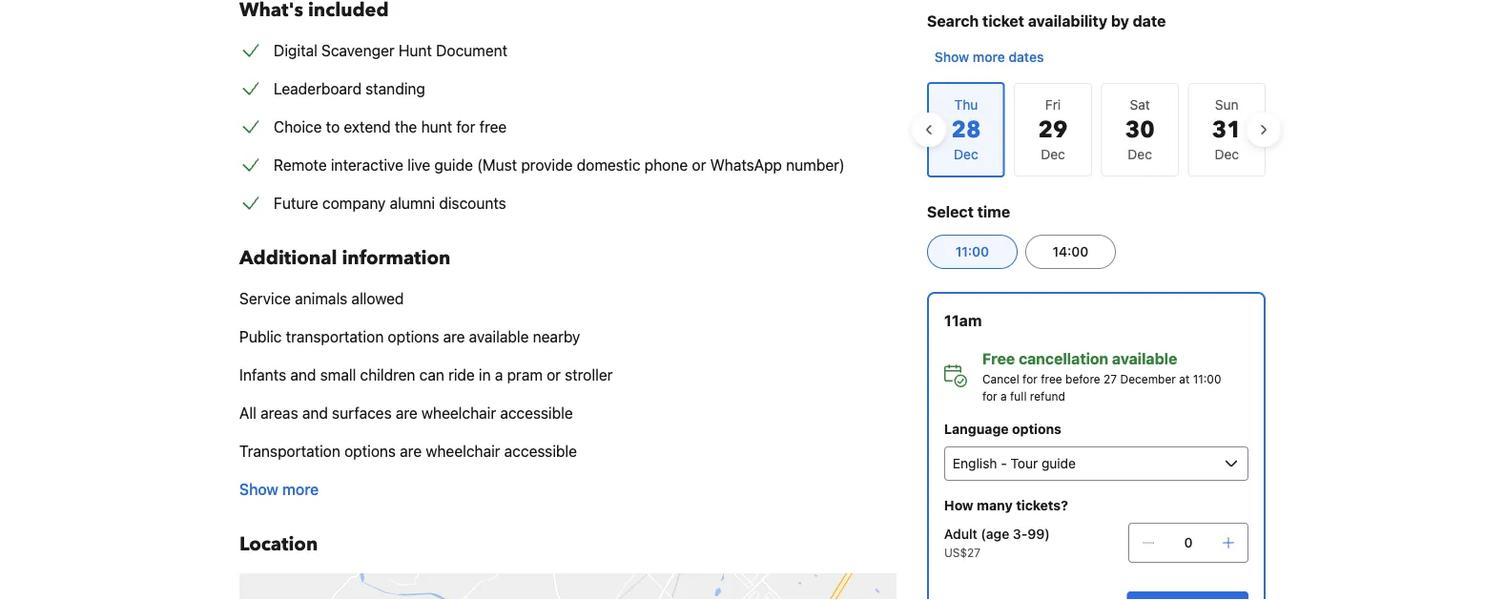 Task type: vqa. For each thing, say whether or not it's contained in the screenshot.
COMPANY
yes



Task type: describe. For each thing, give the bounding box(es) containing it.
leaderboard
[[274, 80, 362, 98]]

discounts
[[439, 194, 507, 212]]

29
[[1039, 114, 1068, 146]]

domestic
[[577, 156, 641, 174]]

2 vertical spatial for
[[983, 389, 998, 403]]

2 vertical spatial are
[[400, 442, 422, 460]]

by
[[1112, 12, 1130, 30]]

14:00
[[1053, 244, 1089, 260]]

search
[[927, 12, 979, 30]]

0 vertical spatial and
[[290, 366, 316, 384]]

live
[[408, 156, 431, 174]]

more for show more dates
[[973, 49, 1006, 65]]

27
[[1104, 372, 1118, 386]]

0 horizontal spatial or
[[547, 366, 561, 384]]

allowed
[[352, 290, 404, 308]]

how
[[945, 498, 974, 513]]

ticket
[[983, 12, 1025, 30]]

0 vertical spatial for
[[457, 118, 476, 136]]

1 vertical spatial are
[[396, 404, 418, 422]]

0 vertical spatial options
[[388, 328, 439, 346]]

hunt
[[421, 118, 453, 136]]

select
[[927, 203, 974, 221]]

remote interactive live guide (must provide domestic phone or whatsapp number)
[[274, 156, 845, 174]]

adult
[[945, 526, 978, 542]]

standing
[[366, 80, 426, 98]]

additional
[[240, 245, 337, 271]]

infants
[[240, 366, 286, 384]]

all areas and surfaces are wheelchair accessible
[[240, 404, 573, 422]]

company
[[323, 194, 386, 212]]

language
[[945, 421, 1009, 437]]

the
[[395, 118, 417, 136]]

infants and small children can ride in a pram or stroller
[[240, 366, 613, 384]]

sun
[[1216, 97, 1239, 113]]

select time
[[927, 203, 1011, 221]]

(must
[[477, 156, 517, 174]]

to
[[326, 118, 340, 136]]

pram
[[507, 366, 543, 384]]

transportation options are wheelchair accessible
[[240, 442, 577, 460]]

show more dates button
[[927, 40, 1052, 74]]

at
[[1180, 372, 1190, 386]]

hunt
[[399, 42, 432, 60]]

cancel
[[983, 372, 1020, 386]]

free cancellation available cancel for free before 27 december at 11:00 for a full refund
[[983, 350, 1222, 403]]

dec for 31
[[1215, 146, 1240, 162]]

0 horizontal spatial 11:00
[[956, 244, 990, 260]]

cancellation
[[1019, 350, 1109, 368]]

0 vertical spatial are
[[443, 328, 465, 346]]

(age
[[981, 526, 1010, 542]]

11am
[[945, 312, 982, 330]]

ride
[[449, 366, 475, 384]]

fri
[[1046, 97, 1061, 113]]

availability
[[1029, 12, 1108, 30]]

interactive
[[331, 156, 404, 174]]

future company alumni discounts
[[274, 194, 507, 212]]

choice
[[274, 118, 322, 136]]

available inside free cancellation available cancel for free before 27 december at 11:00 for a full refund
[[1113, 350, 1178, 368]]

time
[[978, 203, 1011, 221]]

sat
[[1130, 97, 1151, 113]]

1 horizontal spatial or
[[692, 156, 707, 174]]

0
[[1185, 535, 1193, 551]]

full
[[1011, 389, 1027, 403]]

adult (age 3-99) us$27
[[945, 526, 1050, 559]]

search ticket availability by date
[[927, 12, 1167, 30]]

31
[[1213, 114, 1242, 146]]

how many tickets?
[[945, 498, 1069, 513]]

dec for 29
[[1041, 146, 1066, 162]]

document
[[436, 42, 508, 60]]

dec for 30
[[1128, 146, 1153, 162]]

alumni
[[390, 194, 435, 212]]

extend
[[344, 118, 391, 136]]

30
[[1126, 114, 1155, 146]]



Task type: locate. For each thing, give the bounding box(es) containing it.
are
[[443, 328, 465, 346], [396, 404, 418, 422], [400, 442, 422, 460]]

1 vertical spatial and
[[302, 404, 328, 422]]

0 vertical spatial 11:00
[[956, 244, 990, 260]]

0 vertical spatial accessible
[[500, 404, 573, 422]]

future
[[274, 194, 319, 212]]

free up (must
[[480, 118, 507, 136]]

nearby
[[533, 328, 581, 346]]

free inside free cancellation available cancel for free before 27 december at 11:00 for a full refund
[[1041, 372, 1063, 386]]

wheelchair down ride
[[422, 404, 496, 422]]

0 vertical spatial available
[[469, 328, 529, 346]]

for
[[457, 118, 476, 136], [1023, 372, 1038, 386], [983, 389, 998, 403]]

guide
[[435, 156, 473, 174]]

1 horizontal spatial free
[[1041, 372, 1063, 386]]

a left full
[[1001, 389, 1007, 403]]

children
[[360, 366, 416, 384]]

public
[[240, 328, 282, 346]]

3 dec from the left
[[1215, 146, 1240, 162]]

location
[[240, 532, 318, 558]]

sat 30 dec
[[1126, 97, 1155, 162]]

additional information
[[240, 245, 451, 271]]

1 horizontal spatial a
[[1001, 389, 1007, 403]]

accessible
[[500, 404, 573, 422], [505, 442, 577, 460]]

phone
[[645, 156, 688, 174]]

small
[[320, 366, 356, 384]]

available up december
[[1113, 350, 1178, 368]]

dec down 31
[[1215, 146, 1240, 162]]

1 vertical spatial more
[[282, 480, 319, 499]]

dates
[[1009, 49, 1044, 65]]

region containing 29
[[912, 74, 1282, 185]]

options for transportation options are wheelchair accessible
[[345, 442, 396, 460]]

a right in at left bottom
[[495, 366, 503, 384]]

options up infants and small children can ride in a pram or stroller
[[388, 328, 439, 346]]

remote
[[274, 156, 327, 174]]

1 horizontal spatial dec
[[1128, 146, 1153, 162]]

are up ride
[[443, 328, 465, 346]]

0 vertical spatial a
[[495, 366, 503, 384]]

options down refund
[[1013, 421, 1062, 437]]

available up in at left bottom
[[469, 328, 529, 346]]

1 horizontal spatial for
[[983, 389, 998, 403]]

many
[[977, 498, 1013, 513]]

show for show more
[[240, 480, 279, 499]]

all
[[240, 404, 257, 422]]

2 vertical spatial options
[[345, 442, 396, 460]]

show inside button
[[935, 49, 970, 65]]

0 vertical spatial or
[[692, 156, 707, 174]]

show inside button
[[240, 480, 279, 499]]

2 horizontal spatial dec
[[1215, 146, 1240, 162]]

2 horizontal spatial for
[[1023, 372, 1038, 386]]

number)
[[786, 156, 845, 174]]

dec inside 'sat 30 dec'
[[1128, 146, 1153, 162]]

or right phone in the top of the page
[[692, 156, 707, 174]]

for up full
[[1023, 372, 1038, 386]]

before
[[1066, 372, 1101, 386]]

show more dates
[[935, 49, 1044, 65]]

1 vertical spatial a
[[1001, 389, 1007, 403]]

more for show more
[[282, 480, 319, 499]]

information
[[342, 245, 451, 271]]

a
[[495, 366, 503, 384], [1001, 389, 1007, 403]]

and left the small
[[290, 366, 316, 384]]

fri 29 dec
[[1039, 97, 1068, 162]]

0 horizontal spatial dec
[[1041, 146, 1066, 162]]

more down transportation
[[282, 480, 319, 499]]

a inside free cancellation available cancel for free before 27 december at 11:00 for a full refund
[[1001, 389, 1007, 403]]

1 vertical spatial accessible
[[505, 442, 577, 460]]

scavenger
[[322, 42, 395, 60]]

wheelchair down all areas and surfaces are wheelchair accessible
[[426, 442, 501, 460]]

transportation
[[286, 328, 384, 346]]

december
[[1121, 372, 1177, 386]]

in
[[479, 366, 491, 384]]

options down surfaces
[[345, 442, 396, 460]]

more left dates
[[973, 49, 1006, 65]]

free
[[983, 350, 1016, 368]]

0 horizontal spatial show
[[240, 480, 279, 499]]

whatsapp
[[711, 156, 782, 174]]

0 vertical spatial wheelchair
[[422, 404, 496, 422]]

0 horizontal spatial a
[[495, 366, 503, 384]]

dec down 30
[[1128, 146, 1153, 162]]

can
[[420, 366, 445, 384]]

service
[[240, 290, 291, 308]]

are down all areas and surfaces are wheelchair accessible
[[400, 442, 422, 460]]

0 vertical spatial more
[[973, 49, 1006, 65]]

0 horizontal spatial free
[[480, 118, 507, 136]]

99)
[[1028, 526, 1050, 542]]

digital
[[274, 42, 318, 60]]

options for language options
[[1013, 421, 1062, 437]]

1 horizontal spatial 11:00
[[1193, 372, 1222, 386]]

1 vertical spatial show
[[240, 480, 279, 499]]

map region
[[167, 522, 900, 600]]

0 vertical spatial show
[[935, 49, 970, 65]]

1 vertical spatial for
[[1023, 372, 1038, 386]]

show more
[[240, 480, 319, 499]]

tickets?
[[1017, 498, 1069, 513]]

for right "hunt"
[[457, 118, 476, 136]]

are up transportation options are wheelchair accessible
[[396, 404, 418, 422]]

1 dec from the left
[[1041, 146, 1066, 162]]

dec down 29
[[1041, 146, 1066, 162]]

region
[[912, 74, 1282, 185]]

public transportation options are available nearby
[[240, 328, 581, 346]]

sun 31 dec
[[1213, 97, 1242, 162]]

1 horizontal spatial available
[[1113, 350, 1178, 368]]

and
[[290, 366, 316, 384], [302, 404, 328, 422]]

dec inside sun 31 dec
[[1215, 146, 1240, 162]]

stroller
[[565, 366, 613, 384]]

1 horizontal spatial more
[[973, 49, 1006, 65]]

for down "cancel"
[[983, 389, 998, 403]]

0 horizontal spatial for
[[457, 118, 476, 136]]

11:00 right at
[[1193, 372, 1222, 386]]

more inside button
[[973, 49, 1006, 65]]

dec inside fri 29 dec
[[1041, 146, 1066, 162]]

and right areas
[[302, 404, 328, 422]]

11:00 inside free cancellation available cancel for free before 27 december at 11:00 for a full refund
[[1193, 372, 1222, 386]]

or
[[692, 156, 707, 174], [547, 366, 561, 384]]

options
[[388, 328, 439, 346], [1013, 421, 1062, 437], [345, 442, 396, 460]]

available
[[469, 328, 529, 346], [1113, 350, 1178, 368]]

show down search
[[935, 49, 970, 65]]

surfaces
[[332, 404, 392, 422]]

us$27
[[945, 546, 981, 559]]

1 horizontal spatial show
[[935, 49, 970, 65]]

1 vertical spatial or
[[547, 366, 561, 384]]

0 horizontal spatial available
[[469, 328, 529, 346]]

1 vertical spatial free
[[1041, 372, 1063, 386]]

1 vertical spatial options
[[1013, 421, 1062, 437]]

refund
[[1030, 389, 1066, 403]]

language options
[[945, 421, 1062, 437]]

date
[[1133, 12, 1167, 30]]

more inside button
[[282, 480, 319, 499]]

3-
[[1013, 526, 1028, 542]]

show
[[935, 49, 970, 65], [240, 480, 279, 499]]

choice to extend the hunt for free
[[274, 118, 507, 136]]

2 dec from the left
[[1128, 146, 1153, 162]]

leaderboard standing
[[274, 80, 426, 98]]

1 vertical spatial wheelchair
[[426, 442, 501, 460]]

free up refund
[[1041, 372, 1063, 386]]

or right pram
[[547, 366, 561, 384]]

more
[[973, 49, 1006, 65], [282, 480, 319, 499]]

0 horizontal spatial more
[[282, 480, 319, 499]]

0 vertical spatial free
[[480, 118, 507, 136]]

show more button
[[240, 478, 319, 501]]

show for show more dates
[[935, 49, 970, 65]]

1 vertical spatial 11:00
[[1193, 372, 1222, 386]]

show down transportation
[[240, 480, 279, 499]]

digital scavenger hunt document
[[274, 42, 508, 60]]

1 vertical spatial available
[[1113, 350, 1178, 368]]

areas
[[261, 404, 298, 422]]

free
[[480, 118, 507, 136], [1041, 372, 1063, 386]]

11:00 down 'select time'
[[956, 244, 990, 260]]

provide
[[521, 156, 573, 174]]

transportation
[[240, 442, 341, 460]]



